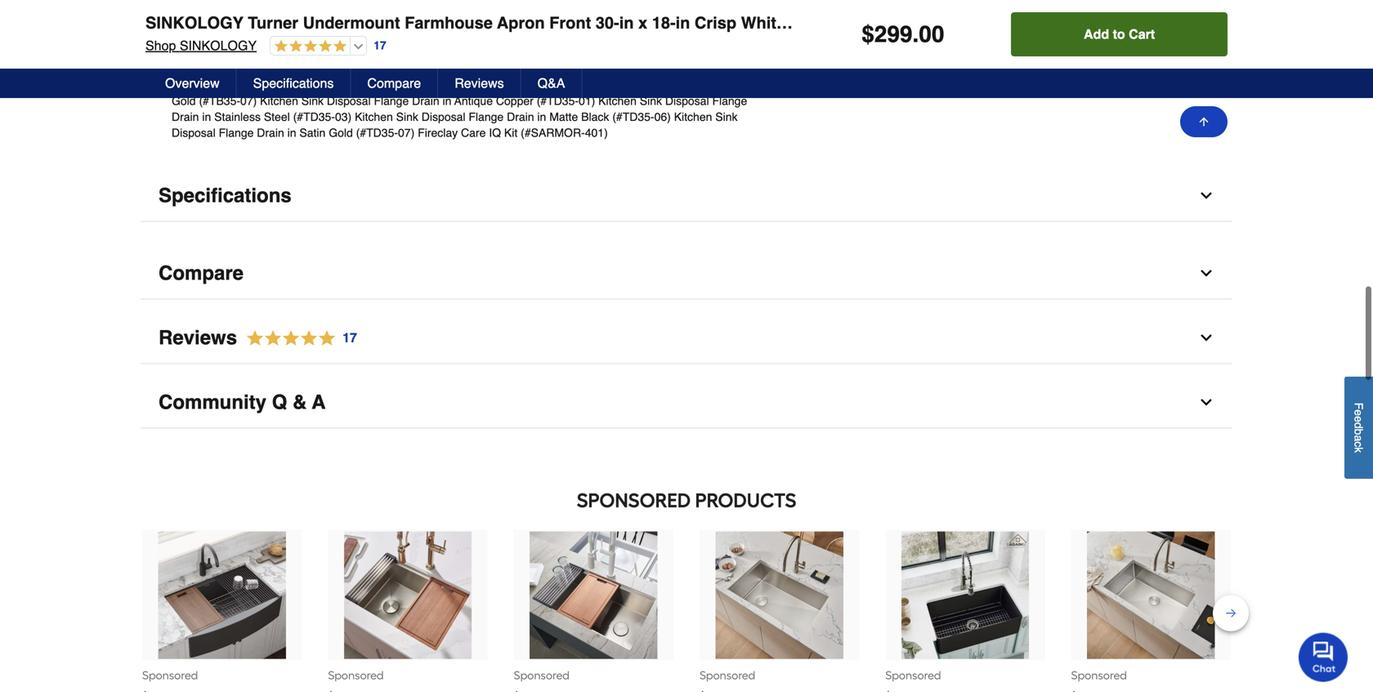 Task type: describe. For each thing, give the bounding box(es) containing it.
1 horizontal spatial (#sg008-
[[631, 46, 680, 59]]

1 vertical spatial gold
[[329, 126, 353, 139]]

chevron down image for specifications
[[1198, 188, 1215, 204]]

bowl
[[910, 13, 949, 32]]

18-
[[652, 13, 676, 32]]

0 horizontal spatial antique
[[248, 46, 286, 59]]

kitchen down 27mb)
[[674, 110, 712, 123]]

1 vertical spatial specifications button
[[141, 170, 1233, 222]]

2 sponsored link from the left
[[328, 530, 488, 692]]

shop
[[145, 38, 176, 53]]

5 sponsored link from the left
[[885, 530, 1045, 692]]

2 horizontal spatial steel
[[705, 62, 731, 75]]

27)
[[375, 46, 391, 59]]

(#tb35- left q&a
[[486, 78, 528, 91]]

5 stars image containing 17
[[237, 327, 358, 349]]

1 horizontal spatial 06)
[[654, 110, 671, 123]]

(#td35- down 27)
[[356, 126, 398, 139]]

$ 299 . 00
[[862, 21, 944, 47]]

fireclay inside crisp white is our go-to, classic gloss fireclay sink color that never fails to impress recommended products: wren kitchen sink bottom grid in stainless steel (#sg008-27st) wren kitchen sink bottom grid in antique brown (#sg004-27) wren kitchen sink bottom grid in matte black (#sg008-27mb) kitchen sink basket strainer drain in antique copper (#tb35-01) kitchen sink basket strainer drain in stainless steel (#tb35-03) kitchen sink basket strainer drain in matte black (#tb35-06) kitchen sink basket strainer drain in satin gold (#tb35-07) kitchen sink disposal flange drain in antique copper (#td35-01) kitchen sink disposal flange drain in stainless steel (#td35-03) kitchen sink disposal flange drain in matte black (#td35-06) kitchen sink disposal flange drain in satin gold (#td35-07) fireclay care iq kit (#sarmor-401)
[[418, 126, 458, 139]]

a
[[1352, 435, 1365, 442]]

00
[[919, 21, 944, 47]]

sponsored products
[[577, 489, 796, 513]]

(#sg004-
[[325, 46, 375, 59]]

apron
[[497, 13, 545, 32]]

0 horizontal spatial wren
[[304, 30, 331, 43]]

kitchen down products:
[[233, 78, 271, 91]]

3 sponsored link from the left
[[514, 530, 673, 692]]

farmhouse
[[405, 13, 493, 32]]

sponsored for second sponsored link from right
[[885, 669, 941, 683]]

front
[[549, 13, 591, 32]]

arrow up image
[[1197, 115, 1210, 128]]

white inside crisp white is our go-to, classic gloss fireclay sink color that never fails to impress recommended products: wren kitchen sink bottom grid in stainless steel (#sg008-27st) wren kitchen sink bottom grid in antique brown (#sg004-27) wren kitchen sink bottom grid in matte black (#sg008-27mb) kitchen sink basket strainer drain in antique copper (#tb35-01) kitchen sink basket strainer drain in stainless steel (#tb35-03) kitchen sink basket strainer drain in matte black (#tb35-06) kitchen sink basket strainer drain in satin gold (#tb35-07) kitchen sink disposal flange drain in antique copper (#td35-01) kitchen sink disposal flange drain in stainless steel (#td35-03) kitchen sink disposal flange drain in matte black (#td35-06) kitchen sink disposal flange drain in satin gold (#td35-07) fireclay care iq kit (#sarmor-401)
[[202, 14, 231, 27]]

1 horizontal spatial antique
[[321, 62, 359, 75]]

1 horizontal spatial bottom
[[401, 30, 437, 43]]

strainer down products:
[[235, 62, 275, 75]]

1 sponsored link from the left
[[142, 530, 302, 692]]

flange up iq
[[469, 110, 504, 123]]

sink
[[404, 14, 425, 27]]

chevron down image for compare
[[1198, 265, 1215, 282]]

crisp white is our go-to, classic gloss fireclay sink color that never fails to impress recommended products: wren kitchen sink bottom grid in stainless steel (#sg008-27st) wren kitchen sink bottom grid in antique brown (#sg004-27) wren kitchen sink bottom grid in matte black (#sg008-27mb) kitchen sink basket strainer drain in antique copper (#tb35-01) kitchen sink basket strainer drain in stainless steel (#tb35-03) kitchen sink basket strainer drain in matte black (#tb35-06) kitchen sink basket strainer drain in satin gold (#tb35-07) kitchen sink disposal flange drain in antique copper (#td35-01) kitchen sink disposal flange drain in stainless steel (#td35-03) kitchen sink disposal flange drain in matte black (#td35-06) kitchen sink disposal flange drain in satin gold (#td35-07) fireclay care iq kit (#sarmor-401)
[[172, 14, 764, 139]]

4 sponsored link from the left
[[700, 530, 859, 692]]

classic
[[298, 14, 332, 27]]

q&a
[[538, 76, 565, 91]]

6 sponsored link from the left
[[1071, 530, 1231, 692]]

(#tb35- down shop sinkology
[[172, 78, 213, 91]]

basket up q&a
[[531, 62, 566, 75]]

1 vertical spatial compare
[[159, 262, 244, 285]]

0 vertical spatial (#sg008-
[[556, 30, 606, 43]]

a
[[312, 391, 326, 414]]

1 horizontal spatial grid
[[440, 30, 462, 43]]

1 horizontal spatial wren
[[394, 46, 421, 59]]

.
[[913, 21, 919, 47]]

strainer down 27mb)
[[652, 78, 693, 91]]

kitchen up (#sg004-
[[334, 30, 372, 43]]

1 vertical spatial 01)
[[579, 94, 595, 107]]

x
[[638, 13, 647, 32]]

1 horizontal spatial crisp
[[695, 13, 736, 32]]

0 vertical spatial black
[[599, 46, 627, 59]]

sponsored for third sponsored link from the left
[[514, 669, 570, 683]]

casainc farmhouse apron front 30-in x 18-in black fireclay single bowl kitchen sink image
[[901, 532, 1029, 659]]

2 horizontal spatial stainless
[[655, 62, 701, 75]]

to,
[[282, 14, 294, 27]]

0 vertical spatial sinkology
[[145, 13, 243, 32]]

strainer down 27st)
[[569, 62, 609, 75]]

reviews button
[[438, 69, 521, 98]]

1 horizontal spatial 03)
[[335, 110, 352, 123]]

basket up overview
[[197, 62, 232, 75]]

undermount
[[303, 13, 400, 32]]

add to cart button
[[1011, 12, 1228, 56]]

kit
[[504, 126, 518, 139]]

gloss
[[335, 14, 362, 27]]

2 vertical spatial black
[[581, 110, 609, 123]]

0 vertical spatial steel
[[527, 30, 553, 43]]

ruvati veniso undermount 27-in x 19-in brushed stainless steel single bowl kitchen sink image
[[344, 532, 472, 659]]

crisp inside crisp white is our go-to, classic gloss fireclay sink color that never fails to impress recommended products: wren kitchen sink bottom grid in stainless steel (#sg008-27st) wren kitchen sink bottom grid in antique brown (#sg004-27) wren kitchen sink bottom grid in matte black (#sg008-27mb) kitchen sink basket strainer drain in antique copper (#tb35-01) kitchen sink basket strainer drain in stainless steel (#tb35-03) kitchen sink basket strainer drain in matte black (#tb35-06) kitchen sink basket strainer drain in satin gold (#tb35-07) kitchen sink disposal flange drain in antique copper (#td35-01) kitchen sink disposal flange drain in stainless steel (#td35-03) kitchen sink disposal flange drain in matte black (#td35-06) kitchen sink disposal flange drain in satin gold (#td35-07) fireclay care iq kit (#sarmor-401)
[[172, 14, 198, 27]]

overview
[[165, 76, 220, 91]]

1 vertical spatial reviews
[[159, 327, 237, 349]]

1 horizontal spatial fireclay
[[790, 13, 852, 32]]

0 vertical spatial 07)
[[240, 94, 257, 107]]

ruvati gravena undermount 30-in x 18-in stainless steel single bowl kitchen sink image
[[1087, 532, 1215, 659]]

1 vertical spatial specifications
[[159, 184, 292, 207]]

0 vertical spatial stainless
[[477, 30, 524, 43]]

0 vertical spatial matte
[[568, 46, 596, 59]]

27mb)
[[680, 46, 714, 59]]

2 e from the top
[[1352, 416, 1365, 423]]

2 horizontal spatial grid
[[531, 46, 552, 59]]

southdeep products heading
[[141, 484, 1233, 517]]

q
[[272, 391, 287, 414]]

(#td35- down 27st)
[[612, 110, 654, 123]]

2 horizontal spatial bottom
[[491, 46, 528, 59]]

disposal down overview button
[[172, 126, 216, 139]]

f e e d b a c k
[[1352, 403, 1365, 453]]

q&a button
[[521, 69, 582, 98]]

basket down 27st)
[[614, 78, 649, 91]]

impress
[[546, 14, 586, 27]]

sponsored for 5th sponsored link from the right
[[328, 669, 384, 683]]

1 vertical spatial compare button
[[141, 248, 1233, 300]]

1 horizontal spatial compare
[[367, 76, 421, 91]]

is
[[234, 14, 242, 27]]

reviews inside button
[[455, 76, 504, 91]]

to inside crisp white is our go-to, classic gloss fireclay sink color that never fails to impress recommended products: wren kitchen sink bottom grid in stainless steel (#sg008-27st) wren kitchen sink bottom grid in antique brown (#sg004-27) wren kitchen sink bottom grid in matte black (#sg008-27mb) kitchen sink basket strainer drain in antique copper (#tb35-01) kitchen sink basket strainer drain in stainless steel (#tb35-03) kitchen sink basket strainer drain in matte black (#tb35-06) kitchen sink basket strainer drain in satin gold (#tb35-07) kitchen sink disposal flange drain in antique copper (#td35-01) kitchen sink disposal flange drain in stainless steel (#td35-03) kitchen sink disposal flange drain in matte black (#td35-06) kitchen sink disposal flange drain in satin gold (#td35-07) fireclay care iq kit (#sarmor-401)
[[533, 14, 543, 27]]

chevron down image for community q & a
[[1198, 394, 1215, 411]]

recommended
[[172, 30, 249, 43]]

turner
[[248, 13, 298, 32]]

kitchen down farmhouse
[[425, 46, 463, 59]]

cart
[[1129, 27, 1155, 42]]

0 vertical spatial compare button
[[351, 69, 438, 98]]

overview button
[[149, 69, 237, 98]]

ruvati monaco undermount 33-in x 22-in matte black gunmetal stainless steel single bowl kitchen sink image
[[158, 532, 286, 659]]

0 horizontal spatial bottom
[[172, 46, 208, 59]]

sponsored for 3rd sponsored link from the right
[[700, 669, 755, 683]]

sponsored for sixth sponsored link from left
[[1071, 669, 1127, 683]]

0 horizontal spatial satin
[[299, 126, 326, 139]]

our
[[245, 14, 262, 27]]

never
[[478, 14, 507, 27]]

k
[[1352, 447, 1365, 453]]

(#tb35- down sink
[[403, 62, 445, 75]]

products
[[695, 489, 796, 513]]



Task type: vqa. For each thing, say whether or not it's contained in the screenshot.
"Stainless" to the middle
yes



Task type: locate. For each thing, give the bounding box(es) containing it.
0 horizontal spatial fireclay
[[418, 126, 458, 139]]

disposal
[[327, 94, 371, 107], [665, 94, 709, 107], [422, 110, 465, 123], [172, 126, 216, 139]]

fireclay
[[365, 14, 401, 27]]

reviews up community
[[159, 327, 237, 349]]

sink
[[1018, 13, 1053, 32], [376, 30, 398, 43], [712, 30, 734, 43], [466, 46, 488, 59], [172, 62, 194, 75], [506, 62, 528, 75], [274, 78, 296, 91], [589, 78, 611, 91], [301, 94, 324, 107], [640, 94, 662, 107], [396, 110, 418, 123], [715, 110, 738, 123]]

1 horizontal spatial stainless
[[477, 30, 524, 43]]

5 stars image up &
[[237, 327, 358, 349]]

0 horizontal spatial to
[[533, 14, 543, 27]]

0 horizontal spatial 17
[[343, 330, 357, 345]]

1 vertical spatial matte
[[423, 78, 452, 91]]

27st)
[[606, 30, 637, 43]]

1 horizontal spatial 17
[[374, 39, 386, 52]]

c
[[1352, 442, 1365, 447]]

flange down overview button
[[219, 126, 254, 139]]

copper up kit
[[496, 94, 534, 107]]

grid up q&a
[[531, 46, 552, 59]]

wren down the classic
[[304, 30, 331, 43]]

sinkology
[[145, 13, 243, 32], [180, 38, 257, 53]]

1 horizontal spatial steel
[[527, 30, 553, 43]]

matte down front
[[568, 46, 596, 59]]

black up 401)
[[581, 110, 609, 123]]

add to cart
[[1084, 27, 1155, 42]]

30-
[[596, 13, 619, 32]]

07) left care
[[398, 126, 415, 139]]

2 horizontal spatial wren
[[640, 30, 667, 43]]

stainless down never on the left top of page
[[477, 30, 524, 43]]

(#tb35-
[[403, 62, 445, 75], [172, 78, 213, 91], [486, 78, 528, 91], [199, 94, 240, 107]]

2 vertical spatial matte
[[549, 110, 578, 123]]

0 horizontal spatial 01)
[[444, 62, 461, 75]]

1 vertical spatial 07)
[[398, 126, 415, 139]]

0 vertical spatial satin
[[738, 78, 764, 91]]

1 vertical spatial (#sg008-
[[631, 46, 680, 59]]

0 vertical spatial gold
[[172, 94, 196, 107]]

steel
[[527, 30, 553, 43], [705, 62, 731, 75], [264, 110, 290, 123]]

0 vertical spatial copper
[[362, 62, 400, 75]]

kitchen up 27mb)
[[670, 30, 709, 43]]

basket
[[197, 62, 232, 75], [531, 62, 566, 75], [299, 78, 334, 91], [614, 78, 649, 91]]

e up b
[[1352, 416, 1365, 423]]

shop sinkology
[[145, 38, 257, 53]]

chevron down image for reviews
[[1198, 330, 1215, 346]]

compare button
[[351, 69, 438, 98], [141, 248, 1233, 300]]

0 vertical spatial fireclay
[[790, 13, 852, 32]]

kitchen right 00
[[954, 13, 1014, 32]]

wren right 27)
[[394, 46, 421, 59]]

gold down (#sg004-
[[329, 126, 353, 139]]

sinkology down is
[[180, 38, 257, 53]]

03)
[[213, 78, 230, 91], [335, 110, 352, 123]]

specifications
[[253, 76, 334, 91], [159, 184, 292, 207]]

1 e from the top
[[1352, 410, 1365, 416]]

f e e d b a c k button
[[1345, 377, 1373, 479]]

0 vertical spatial 17
[[374, 39, 386, 52]]

color
[[428, 14, 453, 27]]

antique up care
[[454, 94, 493, 107]]

1 horizontal spatial satin
[[738, 78, 764, 91]]

07) right overview button
[[240, 94, 257, 107]]

stainless down overview button
[[214, 110, 261, 123]]

0 vertical spatial 06)
[[528, 78, 544, 91]]

flange down 27mb)
[[712, 94, 747, 107]]

copper
[[362, 62, 400, 75], [496, 94, 534, 107]]

grid down color
[[440, 30, 462, 43]]

matte up (#sarmor-
[[549, 110, 578, 123]]

1 vertical spatial steel
[[705, 62, 731, 75]]

b
[[1352, 429, 1365, 435]]

steel down the brown
[[264, 110, 290, 123]]

0 horizontal spatial crisp
[[172, 14, 198, 27]]

0 horizontal spatial 07)
[[240, 94, 257, 107]]

stainless down 27mb)
[[655, 62, 701, 75]]

to
[[533, 14, 543, 27], [1113, 27, 1125, 42]]

gold
[[172, 94, 196, 107], [329, 126, 353, 139]]

4 chevron down image from the top
[[1198, 394, 1215, 411]]

antique
[[248, 46, 286, 59], [321, 62, 359, 75], [454, 94, 493, 107]]

sponsored link
[[142, 530, 302, 692], [328, 530, 488, 692], [514, 530, 673, 692], [700, 530, 859, 692], [885, 530, 1045, 692], [1071, 530, 1231, 692]]

community q & a button
[[141, 377, 1233, 429]]

0 horizontal spatial reviews
[[159, 327, 237, 349]]

0 horizontal spatial (#sg008-
[[556, 30, 606, 43]]

antique down products:
[[248, 46, 286, 59]]

1 vertical spatial copper
[[496, 94, 534, 107]]

fireclay left care
[[418, 126, 458, 139]]

sinkology up shop sinkology
[[145, 13, 243, 32]]

07)
[[240, 94, 257, 107], [398, 126, 415, 139]]

satin
[[738, 78, 764, 91], [299, 126, 326, 139]]

strainer down (#sg004-
[[338, 78, 378, 91]]

(#td35-
[[537, 94, 579, 107], [293, 110, 335, 123], [612, 110, 654, 123], [356, 126, 398, 139]]

e up d
[[1352, 410, 1365, 416]]

ruvati veniso undermount 33-in x 19-in brushed stainless steel single bowl kitchen sink image
[[530, 532, 658, 659]]

0 vertical spatial specifications
[[253, 76, 334, 91]]

0 vertical spatial specifications button
[[237, 69, 351, 98]]

drain
[[278, 62, 306, 75], [612, 62, 640, 75], [381, 78, 408, 91], [696, 78, 723, 91], [412, 94, 439, 107], [172, 110, 199, 123], [507, 110, 534, 123], [257, 126, 284, 139]]

copper down 27)
[[362, 62, 400, 75]]

disposal up care
[[422, 110, 465, 123]]

1 horizontal spatial 07)
[[398, 126, 415, 139]]

$
[[862, 21, 874, 47]]

grid down recommended
[[211, 46, 233, 59]]

(#tb35- down overview
[[199, 94, 240, 107]]

to inside button
[[1113, 27, 1125, 42]]

f
[[1352, 403, 1365, 410]]

d
[[1352, 423, 1365, 429]]

0 vertical spatial antique
[[248, 46, 286, 59]]

to right "add"
[[1113, 27, 1125, 42]]

(#td35- down the brown
[[293, 110, 335, 123]]

3 chevron down image from the top
[[1198, 330, 1215, 346]]

that
[[456, 14, 475, 27]]

matte down farmhouse
[[423, 78, 452, 91]]

add
[[1084, 27, 1109, 42]]

(#sg008- down the 18-
[[631, 46, 680, 59]]

compare
[[367, 76, 421, 91], [159, 262, 244, 285]]

1 chevron down image from the top
[[1198, 188, 1215, 204]]

(#sg008-
[[556, 30, 606, 43], [631, 46, 680, 59]]

0 vertical spatial 03)
[[213, 78, 230, 91]]

bottom down 'apron' on the top left of the page
[[491, 46, 528, 59]]

brown
[[289, 46, 322, 59]]

1 vertical spatial 5 stars image
[[237, 327, 358, 349]]

products:
[[252, 30, 301, 43]]

bottom down sink
[[401, 30, 437, 43]]

fails
[[510, 14, 530, 27]]

community q & a
[[159, 391, 326, 414]]

grid
[[440, 30, 462, 43], [211, 46, 233, 59], [531, 46, 552, 59]]

kitchen right 27mb)
[[717, 46, 755, 59]]

2 vertical spatial antique
[[454, 94, 493, 107]]

2 horizontal spatial antique
[[454, 94, 493, 107]]

kitchen
[[954, 13, 1014, 32], [334, 30, 372, 43], [670, 30, 709, 43], [425, 46, 463, 59], [717, 46, 755, 59], [464, 62, 502, 75], [233, 78, 271, 91], [548, 78, 586, 91], [260, 94, 298, 107], [598, 94, 637, 107], [355, 110, 393, 123], [674, 110, 712, 123]]

0 horizontal spatial compare
[[159, 262, 244, 285]]

crisp up 27mb)
[[695, 13, 736, 32]]

299
[[874, 21, 913, 47]]

single
[[856, 13, 905, 32]]

in
[[619, 13, 634, 32], [676, 13, 690, 32], [465, 30, 474, 43], [236, 46, 245, 59], [556, 46, 564, 59], [309, 62, 318, 75], [643, 62, 652, 75], [411, 78, 420, 91], [726, 78, 735, 91], [443, 94, 451, 107], [202, 110, 211, 123], [537, 110, 546, 123], [287, 126, 296, 139]]

chat invite button image
[[1299, 632, 1349, 682]]

crisp up shop sinkology
[[172, 14, 198, 27]]

specifications button
[[237, 69, 351, 98], [141, 170, 1233, 222]]

kitchen down the brown
[[260, 94, 298, 107]]

0 vertical spatial reviews
[[455, 76, 504, 91]]

bottom down recommended
[[172, 46, 208, 59]]

01) down farmhouse
[[444, 62, 461, 75]]

01) up 401)
[[579, 94, 595, 107]]

17 inside '5 stars' image
[[343, 330, 357, 345]]

0 horizontal spatial steel
[[264, 110, 290, 123]]

1 vertical spatial fireclay
[[418, 126, 458, 139]]

0 horizontal spatial stainless
[[214, 110, 261, 123]]

1 vertical spatial antique
[[321, 62, 359, 75]]

ruvati gravena undermount 32-in x 19-in stainless steel single bowl kitchen sink image
[[716, 532, 843, 659]]

chevron down image inside community q & a button
[[1198, 394, 1215, 411]]

kitchen up (#sarmor-
[[548, 78, 586, 91]]

fireclay left $
[[790, 13, 852, 32]]

care
[[461, 126, 486, 139]]

06)
[[528, 78, 544, 91], [654, 110, 671, 123]]

17
[[374, 39, 386, 52], [343, 330, 357, 345]]

bottom
[[401, 30, 437, 43], [172, 46, 208, 59], [491, 46, 528, 59]]

reviews
[[455, 76, 504, 91], [159, 327, 237, 349]]

01)
[[444, 62, 461, 75], [579, 94, 595, 107]]

reviews up care
[[455, 76, 504, 91]]

0 horizontal spatial 03)
[[213, 78, 230, 91]]

flange
[[374, 94, 409, 107], [712, 94, 747, 107], [469, 110, 504, 123], [219, 126, 254, 139]]

5 stars image down the classic
[[271, 39, 347, 54]]

0 vertical spatial 5 stars image
[[271, 39, 347, 54]]

antique down (#sg004-
[[321, 62, 359, 75]]

0 horizontal spatial 06)
[[528, 78, 544, 91]]

sinkology turner undermount farmhouse apron front 30-in x 18-in crisp white fireclay single bowl kitchen sink
[[145, 13, 1053, 32]]

disposal down (#sg004-
[[327, 94, 371, 107]]

basket down the brown
[[299, 78, 334, 91]]

1 vertical spatial black
[[455, 78, 483, 91]]

5 stars image
[[271, 39, 347, 54], [237, 327, 358, 349]]

chevron down image inside specifications 'button'
[[1198, 188, 1215, 204]]

community
[[159, 391, 266, 414]]

gold down overview
[[172, 94, 196, 107]]

0 horizontal spatial grid
[[211, 46, 233, 59]]

2 chevron down image from the top
[[1198, 265, 1215, 282]]

(#td35- down q&a
[[537, 94, 579, 107]]

0 horizontal spatial white
[[202, 14, 231, 27]]

steel down 27mb)
[[705, 62, 731, 75]]

disposal down 27mb)
[[665, 94, 709, 107]]

1 horizontal spatial copper
[[496, 94, 534, 107]]

wren right 27st)
[[640, 30, 667, 43]]

0 horizontal spatial gold
[[172, 94, 196, 107]]

2 vertical spatial stainless
[[214, 110, 261, 123]]

03) down (#sg004-
[[335, 110, 352, 123]]

1 horizontal spatial to
[[1113, 27, 1125, 42]]

1 horizontal spatial gold
[[329, 126, 353, 139]]

1 horizontal spatial reviews
[[455, 76, 504, 91]]

fireclay
[[790, 13, 852, 32], [418, 126, 458, 139]]

black down 27st)
[[599, 46, 627, 59]]

stainless
[[477, 30, 524, 43], [655, 62, 701, 75], [214, 110, 261, 123]]

chevron down image
[[1198, 188, 1215, 204], [1198, 265, 1215, 282], [1198, 330, 1215, 346], [1198, 394, 1215, 411]]

steel down fails
[[527, 30, 553, 43]]

matte
[[568, 46, 596, 59], [423, 78, 452, 91], [549, 110, 578, 123]]

1 vertical spatial sinkology
[[180, 38, 257, 53]]

white
[[741, 13, 786, 32], [202, 14, 231, 27]]

black
[[599, 46, 627, 59], [455, 78, 483, 91], [581, 110, 609, 123]]

sponsored inside southdeep products heading
[[577, 489, 691, 513]]

flange down 27)
[[374, 94, 409, 107]]

401)
[[585, 126, 608, 139]]

iq
[[489, 126, 501, 139]]

1 horizontal spatial 01)
[[579, 94, 595, 107]]

&
[[293, 391, 307, 414]]

1 vertical spatial 17
[[343, 330, 357, 345]]

1 horizontal spatial white
[[741, 13, 786, 32]]

1 vertical spatial satin
[[299, 126, 326, 139]]

to right fails
[[533, 14, 543, 27]]

crisp
[[695, 13, 736, 32], [172, 14, 198, 27]]

sponsored
[[577, 489, 691, 513], [142, 669, 198, 683], [328, 669, 384, 683], [514, 669, 570, 683], [700, 669, 755, 683], [885, 669, 941, 683], [1071, 669, 1127, 683]]

0 vertical spatial 01)
[[444, 62, 461, 75]]

03) down shop sinkology
[[213, 78, 230, 91]]

go-
[[265, 14, 282, 27]]

1 vertical spatial stainless
[[655, 62, 701, 75]]

0 vertical spatial compare
[[367, 76, 421, 91]]

kitchen down 27)
[[355, 110, 393, 123]]

black up care
[[455, 78, 483, 91]]

1 vertical spatial 06)
[[654, 110, 671, 123]]

0 horizontal spatial copper
[[362, 62, 400, 75]]

(#sarmor-
[[521, 126, 585, 139]]

wren
[[304, 30, 331, 43], [640, 30, 667, 43], [394, 46, 421, 59]]

kitchen down never on the left top of page
[[464, 62, 502, 75]]

kitchen up 401)
[[598, 94, 637, 107]]

1 vertical spatial 03)
[[335, 110, 352, 123]]

(#sg008- down impress
[[556, 30, 606, 43]]

2 vertical spatial steel
[[264, 110, 290, 123]]

sponsored for 6th sponsored link from right
[[142, 669, 198, 683]]



